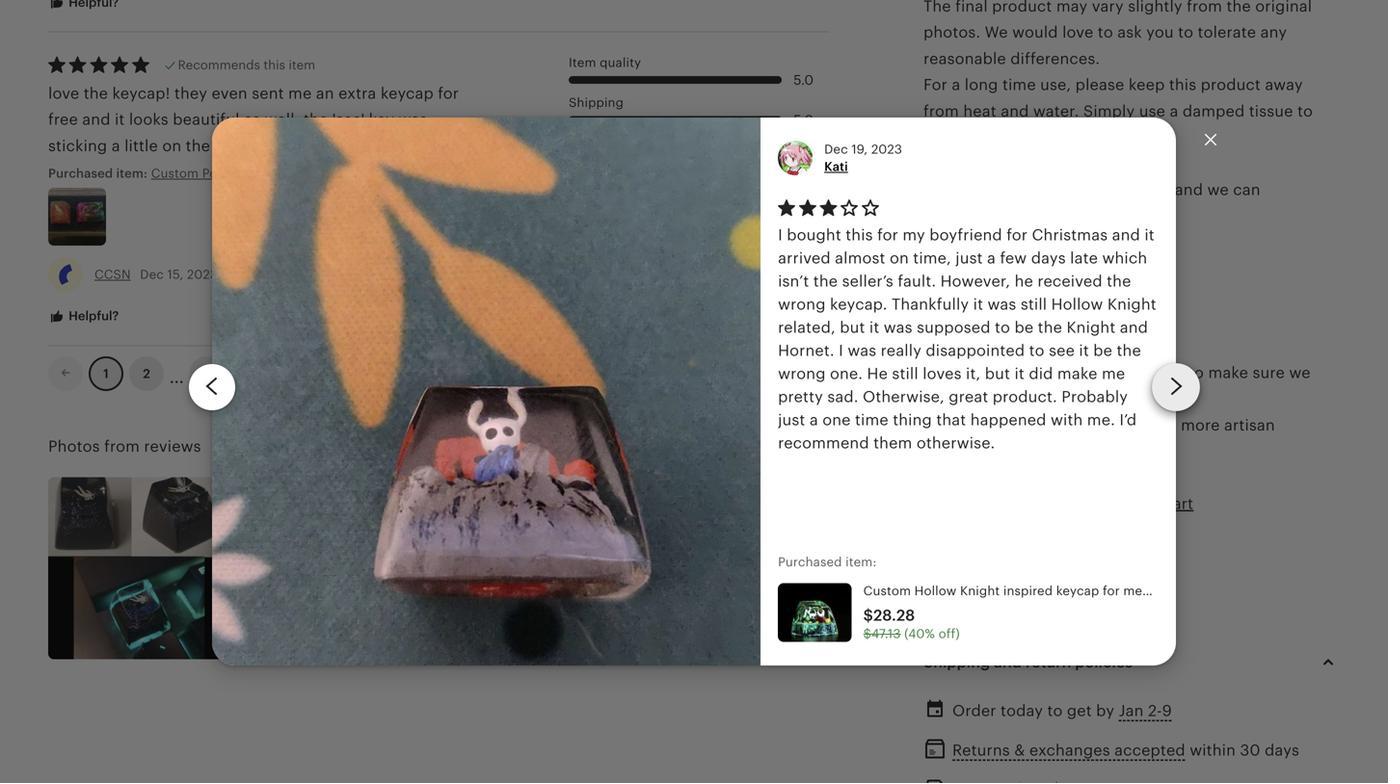 Task type: describe. For each thing, give the bounding box(es) containing it.
a right for
[[952, 76, 960, 94]]

1877 link
[[190, 357, 239, 392]]

he
[[1015, 273, 1033, 290]]

probably
[[1062, 389, 1128, 406]]

artisan
[[1224, 417, 1275, 434]]

2 vertical spatial from
[[104, 438, 140, 456]]

30
[[1240, 742, 1261, 760]]

returns & exchanges accepted within 30 days
[[952, 742, 1299, 760]]

time,
[[913, 250, 951, 267]]

our
[[1009, 417, 1034, 434]]

kati
[[824, 160, 848, 174]]

photos
[[48, 438, 100, 456]]

in
[[1010, 260, 1024, 277]]

&
[[1014, 742, 1025, 760]]

for up few
[[1007, 227, 1028, 244]]

a right use
[[1170, 102, 1178, 120]]

0 horizontal spatial product
[[992, 0, 1052, 15]]

9
[[1162, 703, 1172, 720]]

0 vertical spatial be
[[1015, 319, 1034, 337]]

to up happened
[[1011, 391, 1026, 408]]

2-
[[1148, 703, 1162, 720]]

with inside i bought this for my boyfriend for christmas and it arrived almost on time, just a few days late which isn't the seller's fault. however, he received the wrong keycap. thankfully it was still hollow knight related, but it was supposed to be the knight and hornet. i was really disappointed to see it be the wrong one. he still loves it, but it did make me pretty sad. otherwise, great product. probably just a one time thing that happened with me. i'd recommend them otherwise.
[[1051, 412, 1083, 429]]

and up which
[[1112, 227, 1140, 244]]

a left one
[[810, 412, 818, 429]]

the up me
[[1117, 342, 1141, 360]]

would
[[1012, 24, 1058, 41]]

dec 15, 2023
[[137, 268, 218, 282]]

worldwide
[[1029, 312, 1108, 330]]

clean
[[923, 129, 964, 146]]

1 link
[[89, 357, 123, 392]]

your inside kindly provide your phone number to make sure we can deliver to you on time. kindly visit our shop for more and more artisan keycaps:
[[1036, 365, 1069, 382]]

2
[[143, 367, 150, 381]]

on inside kindly provide your phone number to make sure we can deliver to you on time. kindly visit our shop for more and more artisan keycaps:
[[1062, 391, 1081, 408]]

item quality
[[569, 55, 641, 70]]

0 horizontal spatial item:
[[116, 166, 147, 181]]

dec for dec 19, 2023 kati
[[824, 142, 848, 157]]

0 horizontal spatial purchased item:
[[48, 166, 151, 181]]

policies
[[1075, 654, 1133, 671]]

recommends
[[178, 58, 260, 72]]

it right see
[[1079, 342, 1089, 360]]

ship
[[994, 312, 1025, 330]]

customer service
[[569, 136, 676, 150]]

slightly
[[1128, 0, 1183, 15]]

thing
[[893, 412, 932, 429]]

me.
[[1087, 412, 1115, 429]]

me
[[1102, 365, 1125, 383]]

visit
[[974, 417, 1005, 434]]

5.0 for service
[[793, 152, 814, 168]]

make inside kindly provide your phone number to make sure we can deliver to you on time. kindly visit our shop for more and more artisan keycaps:
[[1208, 365, 1248, 382]]

phone
[[1074, 365, 1121, 382]]

for inside kindly provide your phone number to make sure we can deliver to you on time. kindly visit our shop for more and more artisan keycaps:
[[1080, 417, 1101, 434]]

2 wrong from the top
[[778, 365, 826, 383]]

you inside kindly provide your phone number to make sure we can deliver to you on time. kindly visit our shop for more and more artisan keycaps:
[[1030, 391, 1058, 408]]

ask
[[1117, 24, 1142, 41]]

make inside i bought this for my boyfriend for christmas and it arrived almost on time, just a few days late which isn't the seller's fault. however, he received the wrong keycap. thankfully it was still hollow knight related, but it was supposed to be the knight and hornet. i was really disappointed to see it be the wrong one. he still loves it, but it did make me pretty sad. otherwise, great product. probably just a one time thing that happened with me. i'd recommend them otherwise.
[[1057, 365, 1098, 383]]

can inside kindly share with us your design, and we can customize that for you.
[[1233, 181, 1260, 198]]

kindly for customize
[[923, 181, 970, 198]]

otherwise,
[[863, 389, 945, 406]]

ready to ship worldwide
[[923, 312, 1108, 330]]

and up number
[[1120, 319, 1148, 337]]

did
[[1029, 365, 1053, 383]]

1 horizontal spatial from
[[923, 102, 959, 120]]

we inside kindly provide your phone number to make sure we can deliver to you on time. kindly visit our shop for more and more artisan keycaps:
[[1289, 365, 1311, 382]]

product.
[[993, 389, 1057, 406]]

get
[[1067, 703, 1092, 720]]

differences.
[[1010, 50, 1100, 67]]

can inside kindly provide your phone number to make sure we can deliver to you on time. kindly visit our shop for more and more artisan keycaps:
[[923, 391, 951, 408]]

water.
[[1033, 102, 1079, 120]]

for
[[923, 76, 948, 94]]

please
[[1075, 76, 1124, 94]]

kindly for can
[[923, 365, 970, 382]]

late
[[1070, 250, 1098, 267]]

1 more from the left
[[1105, 417, 1144, 434]]

1 vertical spatial product
[[1201, 76, 1261, 94]]

keep
[[1129, 76, 1165, 94]]

surface.
[[997, 129, 1058, 146]]

0 vertical spatial knight
[[1107, 296, 1157, 313]]

0 horizontal spatial purchased
[[48, 166, 113, 181]]

within
[[1190, 742, 1236, 760]]

1 vertical spatial just
[[778, 412, 805, 429]]

purchased item: inside photos from reviews dialog
[[778, 555, 877, 570]]

days inside i bought this for my boyfriend for christmas and it arrived almost on time, just a few days late which isn't the seller's fault. however, he received the wrong keycap. thankfully it was still hollow knight related, but it was supposed to be the knight and hornet. i was really disappointed to see it be the wrong one. he still loves it, but it did make me pretty sad. otherwise, great product. probably just a one time thing that happened with me. i'd recommend them otherwise.
[[1031, 250, 1066, 267]]

1 horizontal spatial days
[[1265, 742, 1299, 760]]

use,
[[1040, 76, 1071, 94]]

recommends this item
[[178, 58, 315, 72]]

related,
[[778, 319, 836, 337]]

photos from reviews dialog
[[0, 0, 1388, 784]]

received
[[1038, 273, 1102, 290]]

heat
[[963, 102, 997, 120]]

long
[[965, 76, 998, 94]]

1 horizontal spatial i
[[839, 342, 843, 360]]

1 vertical spatial knight
[[1067, 319, 1116, 337]]

order today to get by jan 2-9
[[952, 703, 1172, 720]]

item
[[569, 55, 596, 70]]

simply
[[1083, 102, 1135, 120]]

shop
[[1039, 417, 1076, 434]]

2 horizontal spatial from
[[1187, 0, 1222, 15]]

photos from reviews
[[48, 438, 201, 456]]

handmade in vietnam
[[923, 260, 1090, 277]]

to up disappointed
[[995, 319, 1010, 337]]

reasonable
[[923, 50, 1006, 67]]

the final product may vary slightly from the original photos. we would love to ask you to tolerate any reasonable differences. for a long time use, please keep this product away from heat and water. simply use a damped tissue to clean the surface.
[[923, 0, 1313, 146]]

love
[[1062, 24, 1094, 41]]

custom hollow knight inspired keycap for mechanical keyboard anime keycap custom gaming keyboard hollow knight figure, christmas gift sister image
[[778, 584, 852, 642]]

to left ask
[[1098, 24, 1113, 41]]

time inside the final product may vary slightly from the original photos. we would love to ask you to tolerate any reasonable differences. for a long time use, please keep this product away from heat and water. simply use a damped tissue to clean the surface.
[[1002, 76, 1036, 94]]

3 kindly from the top
[[923, 417, 970, 434]]

may
[[1056, 0, 1088, 15]]

1 vertical spatial still
[[892, 365, 918, 383]]

fault.
[[898, 273, 936, 290]]

one
[[822, 412, 851, 429]]

customize
[[923, 207, 1001, 225]]

1 vertical spatial was
[[884, 319, 913, 337]]

(40%
[[904, 627, 935, 641]]

however,
[[940, 273, 1010, 290]]

tolerate
[[1198, 24, 1256, 41]]

almost
[[835, 250, 885, 267]]

dec for dec 15, 2023
[[140, 268, 164, 282]]

few
[[1000, 250, 1027, 267]]

jan
[[1119, 703, 1144, 720]]

on inside i bought this for my boyfriend for christmas and it arrived almost on time, just a few days late which isn't the seller's fault. however, he received the wrong keycap. thankfully it was still hollow knight related, but it was supposed to be the knight and hornet. i was really disappointed to see it be the wrong one. he still loves it, but it did make me pretty sad. otherwise, great product. probably just a one time thing that happened with me. i'd recommend them otherwise.
[[890, 250, 909, 267]]

we inside kindly share with us your design, and we can customize that for you.
[[1207, 181, 1229, 198]]

recommend
[[778, 435, 869, 452]]

1
[[103, 367, 109, 381]]



Task type: vqa. For each thing, say whether or not it's contained in the screenshot.
damped
yes



Task type: locate. For each thing, give the bounding box(es) containing it.
the
[[923, 0, 951, 15]]

customer
[[569, 136, 629, 150]]

this right keep
[[1169, 76, 1197, 94]]

sad.
[[827, 389, 859, 406]]

it down keycap.
[[869, 319, 879, 337]]

0 vertical spatial time
[[1002, 76, 1036, 94]]

wrong up pretty
[[778, 365, 826, 383]]

a left few
[[987, 250, 996, 267]]

from up "tolerate"
[[1187, 0, 1222, 15]]

that inside i bought this for my boyfriend for christmas and it arrived almost on time, just a few days late which isn't the seller's fault. however, he received the wrong keycap. thankfully it was still hollow knight related, but it was supposed to be the knight and hornet. i was really disappointed to see it be the wrong one. he still loves it, but it did make me pretty sad. otherwise, great product. probably just a one time thing that happened with me. i'd recommend them otherwise.
[[936, 412, 966, 429]]

purchased item: up view details of this review photo by ccsn
[[48, 166, 151, 181]]

0 horizontal spatial but
[[840, 319, 865, 337]]

2 vertical spatial 5.0
[[793, 152, 814, 168]]

1 vertical spatial dec
[[140, 268, 164, 282]]

1 horizontal spatial we
[[1289, 365, 1311, 382]]

1 horizontal spatial your
[[1077, 181, 1111, 198]]

1 vertical spatial days
[[1265, 742, 1299, 760]]

the down which
[[1107, 273, 1131, 290]]

share
[[974, 181, 1015, 198]]

i up arrived
[[778, 227, 783, 244]]

1 horizontal spatial 2023
[[871, 142, 902, 157]]

make left sure
[[1208, 365, 1248, 382]]

great
[[949, 389, 988, 406]]

was down "he"
[[988, 296, 1016, 313]]

photos.
[[923, 24, 981, 41]]

2 kindly from the top
[[923, 365, 970, 382]]

i bought this for my boyfriend for christmas and it arrived almost on time, just a few days late which isn't the seller's fault. however, he received the wrong keycap. thankfully it was still hollow knight related, but it was supposed to be the knight and hornet. i was really disappointed to see it be the wrong one. he still loves it, but it did make me pretty sad. otherwise, great product. probably just a one time thing that happened with me. i'd recommend them otherwise.
[[778, 227, 1157, 452]]

1 vertical spatial can
[[923, 391, 951, 408]]

1 horizontal spatial that
[[1005, 207, 1035, 225]]

purchased inside photos from reviews dialog
[[778, 555, 842, 570]]

really
[[881, 342, 922, 360]]

1 horizontal spatial make
[[1208, 365, 1248, 382]]

and inside kindly share with us your design, and we can customize that for you.
[[1175, 181, 1203, 198]]

more left artisan
[[1181, 417, 1220, 434]]

1 vertical spatial 5.0
[[793, 112, 814, 128]]

just down boyfriend
[[956, 250, 983, 267]]

19,
[[852, 142, 868, 157]]

be
[[1015, 319, 1034, 337], [1093, 342, 1113, 360]]

this inside the final product may vary slightly from the original photos. we would love to ask you to tolerate any reasonable differences. for a long time use, please keep this product away from heat and water. simply use a damped tissue to clean the surface.
[[1169, 76, 1197, 94]]

more down time.
[[1105, 417, 1144, 434]]

dec
[[824, 142, 848, 157], [140, 268, 164, 282]]

1 horizontal spatial purchased
[[778, 555, 842, 570]]

dec 19, 2023 kati
[[824, 142, 902, 174]]

2023 right 15,
[[187, 268, 218, 282]]

0 vertical spatial but
[[840, 319, 865, 337]]

arrived
[[778, 250, 831, 267]]

one.
[[830, 365, 863, 383]]

0 horizontal spatial was
[[848, 342, 877, 360]]

and inside dropdown button
[[994, 654, 1022, 671]]

deliver
[[955, 391, 1006, 408]]

1 vertical spatial that
[[936, 412, 966, 429]]

2 $ from the top
[[863, 627, 871, 641]]

you
[[1146, 24, 1174, 41], [1030, 391, 1058, 408]]

0 vertical spatial item:
[[116, 166, 147, 181]]

the up see
[[1038, 319, 1062, 337]]

1 vertical spatial be
[[1093, 342, 1113, 360]]

1 5.0 from the top
[[793, 72, 814, 88]]

item:
[[116, 166, 147, 181], [846, 555, 877, 570]]

1 $ from the top
[[863, 607, 873, 625]]

this inside i bought this for my boyfriend for christmas and it arrived almost on time, just a few days late which isn't the seller's fault. however, he received the wrong keycap. thankfully it was still hollow knight related, but it was supposed to be the knight and hornet. i was really disappointed to see it be the wrong one. he still loves it, but it did make me pretty sad. otherwise, great product. probably just a one time thing that happened with me. i'd recommend them otherwise.
[[846, 227, 873, 244]]

that up otherwise. at the bottom of page
[[936, 412, 966, 429]]

you down did
[[1030, 391, 1058, 408]]

on
[[890, 250, 909, 267], [1062, 391, 1081, 408]]

1 vertical spatial this
[[1169, 76, 1197, 94]]

with inside kindly share with us your design, and we can customize that for you.
[[1019, 181, 1052, 198]]

make
[[1208, 365, 1248, 382], [1057, 365, 1098, 383]]

1 vertical spatial your
[[1036, 365, 1069, 382]]

time inside i bought this for my boyfriend for christmas and it arrived almost on time, just a few days late which isn't the seller's fault. however, he received the wrong keycap. thankfully it was still hollow knight related, but it was supposed to be the knight and hornet. i was really disappointed to see it be the wrong one. he still loves it, but it did make me pretty sad. otherwise, great product. probably just a one time thing that happened with me. i'd recommend them otherwise.
[[855, 412, 889, 429]]

more
[[1105, 417, 1144, 434], [1181, 417, 1220, 434]]

the up "tolerate"
[[1227, 0, 1251, 15]]

28.28
[[873, 607, 915, 625]]

view details of this review photo by ccsn image
[[48, 188, 106, 246]]

quality
[[600, 55, 641, 70]]

see
[[1049, 342, 1075, 360]]

dec inside dec 19, 2023 kati
[[824, 142, 848, 157]]

shipping for shipping and return policies
[[923, 654, 990, 671]]

thankfully
[[892, 296, 969, 313]]

0 horizontal spatial make
[[1057, 365, 1098, 383]]

order
[[952, 703, 996, 720]]

from right photos
[[104, 438, 140, 456]]

0 horizontal spatial just
[[778, 412, 805, 429]]

and up the surface.
[[1001, 102, 1029, 120]]

to down slightly
[[1178, 24, 1194, 41]]

0 vertical spatial $
[[863, 607, 873, 625]]

but right it,
[[985, 365, 1010, 383]]

1 horizontal spatial time
[[1002, 76, 1036, 94]]

1877
[[201, 367, 228, 381]]

can
[[1233, 181, 1260, 198], [923, 391, 951, 408]]

2 horizontal spatial this
[[1169, 76, 1197, 94]]

final
[[955, 0, 988, 15]]

handmade
[[923, 260, 1005, 277]]

to down away
[[1297, 102, 1313, 120]]

your inside kindly share with us your design, and we can customize that for you.
[[1077, 181, 1111, 198]]

47.13
[[871, 627, 901, 641]]

purchased item: up custom hollow knight inspired keycap for mechanical keyboard anime keycap custom gaming keyboard hollow knight figure, christmas gift sister image
[[778, 555, 877, 570]]

kati link
[[824, 160, 848, 174]]

3 5.0 from the top
[[793, 152, 814, 168]]

item: inside photos from reviews dialog
[[846, 555, 877, 570]]

2023 right 19,
[[871, 142, 902, 157]]

your up you.
[[1077, 181, 1111, 198]]

this left 'item' at the left top of page
[[264, 58, 285, 72]]

1 vertical spatial but
[[985, 365, 1010, 383]]

can down loves
[[923, 391, 951, 408]]

kindly provide your phone number to make sure we can deliver to you on time. kindly visit our shop for more and more artisan keycaps:
[[923, 365, 1311, 461]]

$ left (40%
[[863, 627, 871, 641]]

0 horizontal spatial you
[[1030, 391, 1058, 408]]

1 vertical spatial purchased
[[778, 555, 842, 570]]

0 vertical spatial with
[[1019, 181, 1052, 198]]

that
[[1005, 207, 1035, 225], [936, 412, 966, 429]]

0 vertical spatial from
[[1187, 0, 1222, 15]]

1 vertical spatial on
[[1062, 391, 1081, 408]]

wrong
[[778, 296, 826, 313], [778, 365, 826, 383]]

kindly share with us your design, and we can customize that for you.
[[923, 181, 1260, 225]]

0 vertical spatial we
[[1207, 181, 1229, 198]]

time up them
[[855, 412, 889, 429]]

0 horizontal spatial from
[[104, 438, 140, 456]]

2 horizontal spatial was
[[988, 296, 1016, 313]]

exchanges
[[1029, 742, 1110, 760]]

shipping down off)
[[923, 654, 990, 671]]

product up the damped
[[1201, 76, 1261, 94]]

0 vertical spatial can
[[1233, 181, 1260, 198]]

my
[[903, 227, 925, 244]]

and right i'd
[[1148, 417, 1177, 434]]

1 vertical spatial wrong
[[778, 365, 826, 383]]

0 vertical spatial your
[[1077, 181, 1111, 198]]

that inside kindly share with us your design, and we can customize that for you.
[[1005, 207, 1035, 225]]

you down slightly
[[1146, 24, 1174, 41]]

but down keycap.
[[840, 319, 865, 337]]

2 link
[[129, 357, 164, 392]]

make down see
[[1057, 365, 1098, 383]]

shipping and return policies
[[923, 654, 1133, 671]]

2023 for dec 19, 2023 kati
[[871, 142, 902, 157]]

1 horizontal spatial more
[[1181, 417, 1220, 434]]

still up otherwise,
[[892, 365, 918, 383]]

vietnam
[[1028, 260, 1090, 277]]

for up christmas
[[1039, 207, 1060, 225]]

for inside kindly share with us your design, and we can customize that for you.
[[1039, 207, 1060, 225]]

1 horizontal spatial shipping
[[923, 654, 990, 671]]

i'd
[[1119, 412, 1137, 429]]

1 vertical spatial shipping
[[923, 654, 990, 671]]

knight down hollow
[[1067, 319, 1116, 337]]

vary
[[1092, 0, 1124, 15]]

0 vertical spatial purchased item:
[[48, 166, 151, 181]]

kindly inside kindly share with us your design, and we can customize that for you.
[[923, 181, 970, 198]]

this up almost at the top
[[846, 227, 873, 244]]

shipping
[[569, 96, 624, 110], [923, 654, 990, 671]]

it,
[[966, 365, 981, 383]]

1 vertical spatial time
[[855, 412, 889, 429]]

1 vertical spatial $
[[863, 627, 871, 641]]

we right sure
[[1289, 365, 1311, 382]]

us
[[1056, 181, 1073, 198]]

keycap.
[[830, 296, 887, 313]]

1 horizontal spatial just
[[956, 250, 983, 267]]

0 vertical spatial was
[[988, 296, 1016, 313]]

0 horizontal spatial this
[[264, 58, 285, 72]]

was up really at top right
[[884, 319, 913, 337]]

by
[[1096, 703, 1115, 720]]

you inside the final product may vary slightly from the original photos. we would love to ask you to tolerate any reasonable differences. for a long time use, please keep this product away from heat and water. simply use a damped tissue to clean the surface.
[[1146, 24, 1174, 41]]

1 horizontal spatial be
[[1093, 342, 1113, 360]]

0 horizontal spatial i
[[778, 227, 783, 244]]

kindly up great
[[923, 365, 970, 382]]

to left get at the right of the page
[[1047, 703, 1063, 720]]

was up he
[[848, 342, 877, 360]]

knight down which
[[1107, 296, 1157, 313]]

he
[[867, 365, 888, 383]]

0 horizontal spatial still
[[892, 365, 918, 383]]

on down my
[[890, 250, 909, 267]]

0 horizontal spatial 2023
[[187, 268, 218, 282]]

0 vertical spatial wrong
[[778, 296, 826, 313]]

1 horizontal spatial was
[[884, 319, 913, 337]]

can down 'tissue'
[[1233, 181, 1260, 198]]

ready
[[923, 312, 970, 330]]

and inside kindly provide your phone number to make sure we can deliver to you on time. kindly visit our shop for more and more artisan keycaps:
[[1148, 417, 1177, 434]]

the down arrived
[[813, 273, 838, 290]]

1 vertical spatial item:
[[846, 555, 877, 570]]

design,
[[1115, 181, 1171, 198]]

but
[[840, 319, 865, 337], [985, 365, 1010, 383]]

and right design, at the top of page
[[1175, 181, 1203, 198]]

5.0 for quality
[[793, 72, 814, 88]]

number
[[1126, 365, 1184, 382]]

shipping inside dropdown button
[[923, 654, 990, 671]]

return
[[1026, 654, 1071, 671]]

that down share
[[1005, 207, 1035, 225]]

shipping and return policies button
[[906, 640, 1357, 686]]

2023 for dec 15, 2023
[[187, 268, 218, 282]]

product up would in the right top of the page
[[992, 0, 1052, 15]]

1 horizontal spatial purchased item:
[[778, 555, 877, 570]]

kindly up otherwise. at the bottom of page
[[923, 417, 970, 434]]

0 vertical spatial this
[[264, 58, 285, 72]]

1 vertical spatial we
[[1289, 365, 1311, 382]]

0 horizontal spatial time
[[855, 412, 889, 429]]

purchased up custom hollow knight inspired keycap for mechanical keyboard anime keycap custom gaming keyboard hollow knight figure, christmas gift sister image
[[778, 555, 842, 570]]

i up one.
[[839, 342, 843, 360]]

…
[[170, 360, 184, 388]]

0 vertical spatial on
[[890, 250, 909, 267]]

1 horizontal spatial you
[[1146, 24, 1174, 41]]

for left my
[[877, 227, 898, 244]]

tissue
[[1249, 102, 1293, 120]]

0 horizontal spatial your
[[1036, 365, 1069, 382]]

knight
[[1107, 296, 1157, 313], [1067, 319, 1116, 337]]

1 vertical spatial purchased item:
[[778, 555, 877, 570]]

shipping up customer
[[569, 96, 624, 110]]

0 horizontal spatial more
[[1105, 417, 1144, 434]]

be down "he"
[[1015, 319, 1034, 337]]

service
[[632, 136, 676, 150]]

we right design, at the top of page
[[1207, 181, 1229, 198]]

0 horizontal spatial can
[[923, 391, 951, 408]]

0 horizontal spatial be
[[1015, 319, 1034, 337]]

you.
[[1064, 207, 1097, 225]]

be up phone
[[1093, 342, 1113, 360]]

returns & exchanges accepted button
[[952, 737, 1185, 765]]

for down probably
[[1080, 417, 1101, 434]]

days right 30
[[1265, 742, 1299, 760]]

your down see
[[1036, 365, 1069, 382]]

1 horizontal spatial item:
[[846, 555, 877, 570]]

wrong up "related,"
[[778, 296, 826, 313]]

away
[[1265, 76, 1303, 94]]

them
[[873, 435, 912, 452]]

0 horizontal spatial days
[[1031, 250, 1066, 267]]

pretty
[[778, 389, 823, 406]]

time left the use,
[[1002, 76, 1036, 94]]

to left "ship"
[[974, 312, 989, 330]]

1 horizontal spatial but
[[985, 365, 1010, 383]]

to up did
[[1029, 342, 1045, 360]]

dec up kati link
[[824, 142, 848, 157]]

1 vertical spatial i
[[839, 342, 843, 360]]

0 vertical spatial 5.0
[[793, 72, 814, 88]]

0 vertical spatial 2023
[[871, 142, 902, 157]]

to right number
[[1189, 365, 1204, 382]]

original
[[1255, 0, 1312, 15]]

the down heat
[[969, 129, 993, 146]]

a
[[952, 76, 960, 94], [1170, 102, 1178, 120], [987, 250, 996, 267], [810, 412, 818, 429]]

hornet.
[[778, 342, 835, 360]]

2 vertical spatial this
[[846, 227, 873, 244]]

accepted
[[1115, 742, 1185, 760]]

provide
[[974, 365, 1031, 382]]

with left 'me.'
[[1051, 412, 1083, 429]]

days
[[1031, 250, 1066, 267], [1265, 742, 1299, 760]]

it up which
[[1145, 227, 1155, 244]]

1 horizontal spatial dec
[[824, 142, 848, 157]]

and inside the final product may vary slightly from the original photos. we would love to ask you to tolerate any reasonable differences. for a long time use, please keep this product away from heat and water. simply use a damped tissue to clean the surface.
[[1001, 102, 1029, 120]]

1 vertical spatial you
[[1030, 391, 1058, 408]]

it left did
[[1015, 365, 1025, 383]]

still down "he"
[[1021, 296, 1047, 313]]

1 vertical spatial 2023
[[187, 268, 218, 282]]

0 horizontal spatial dec
[[140, 268, 164, 282]]

days down christmas
[[1031, 250, 1066, 267]]

0 vertical spatial shipping
[[569, 96, 624, 110]]

1 horizontal spatial this
[[846, 227, 873, 244]]

15,
[[167, 268, 183, 282]]

2023 inside dec 19, 2023 kati
[[871, 142, 902, 157]]

1 horizontal spatial still
[[1021, 296, 1047, 313]]

0 vertical spatial i
[[778, 227, 783, 244]]

1 kindly from the top
[[923, 181, 970, 198]]

damped
[[1183, 102, 1245, 120]]

0 vertical spatial product
[[992, 0, 1052, 15]]

returns
[[952, 742, 1010, 760]]

still
[[1021, 296, 1047, 313], [892, 365, 918, 383]]

0 vertical spatial just
[[956, 250, 983, 267]]

1 wrong from the top
[[778, 296, 826, 313]]

happened
[[970, 412, 1046, 429]]

your
[[1077, 181, 1111, 198], [1036, 365, 1069, 382]]

kindly up customize
[[923, 181, 970, 198]]

0 vertical spatial still
[[1021, 296, 1047, 313]]

i
[[778, 227, 783, 244], [839, 342, 843, 360]]

0 vertical spatial you
[[1146, 24, 1174, 41]]

shipping for shipping
[[569, 96, 624, 110]]

on up shop
[[1062, 391, 1081, 408]]

dec left 15,
[[140, 268, 164, 282]]

and left return
[[994, 654, 1022, 671]]

from up clean
[[923, 102, 959, 120]]

with left us
[[1019, 181, 1052, 198]]

2 more from the left
[[1181, 417, 1220, 434]]

1 vertical spatial kindly
[[923, 365, 970, 382]]

$ up "47.13"
[[863, 607, 873, 625]]

purchased up view details of this review photo by ccsn
[[48, 166, 113, 181]]

2 5.0 from the top
[[793, 112, 814, 128]]

0 horizontal spatial we
[[1207, 181, 1229, 198]]

0 horizontal spatial that
[[936, 412, 966, 429]]

0 horizontal spatial shipping
[[569, 96, 624, 110]]

just down pretty
[[778, 412, 805, 429]]

jan 2-9 button
[[1119, 697, 1172, 726]]

with
[[1019, 181, 1052, 198], [1051, 412, 1083, 429]]

1 horizontal spatial can
[[1233, 181, 1260, 198]]

it down however,
[[973, 296, 983, 313]]



